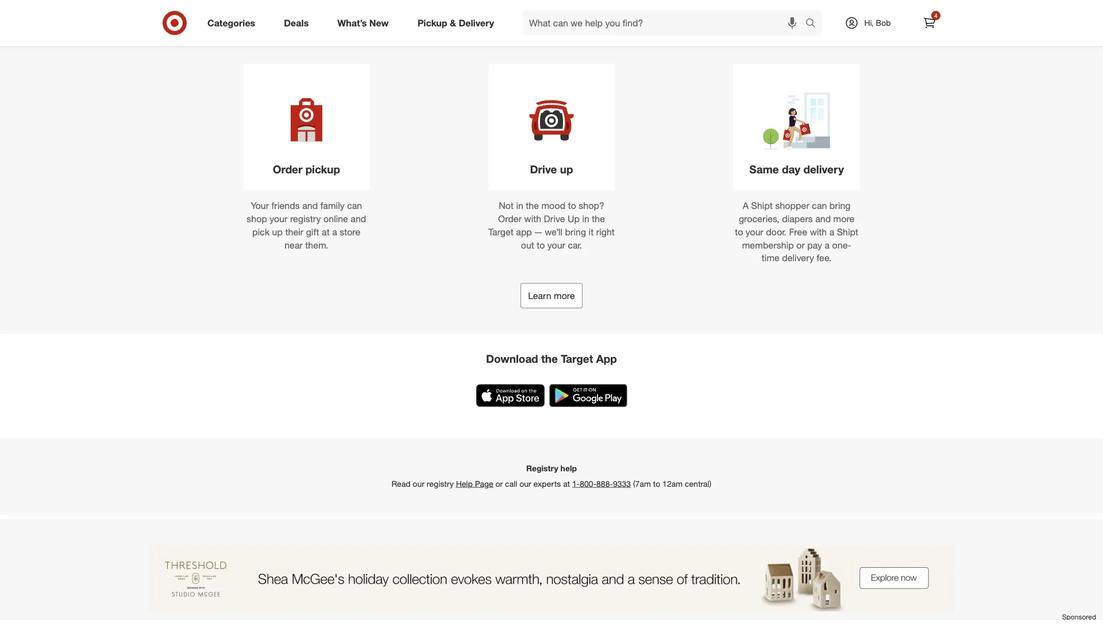 Task type: locate. For each thing, give the bounding box(es) containing it.
1 horizontal spatial registry
[[427, 479, 454, 489]]

drive up mood
[[530, 163, 557, 176]]

0 vertical spatial order
[[273, 163, 303, 176]]

1 vertical spatial order
[[498, 213, 522, 225]]

a
[[332, 226, 337, 238], [830, 226, 835, 238], [825, 240, 830, 251]]

up inside the "your friends and family can shop your registry online and pick up their gift at a store near them."
[[272, 226, 283, 238]]

0 horizontal spatial target
[[489, 226, 514, 238]]

0 horizontal spatial your
[[270, 213, 288, 225]]

0 vertical spatial bring
[[830, 200, 851, 211]]

their
[[285, 226, 304, 238]]

up
[[568, 213, 580, 225]]

2 vertical spatial your
[[548, 240, 566, 251]]

call
[[505, 479, 518, 489]]

target
[[489, 226, 514, 238], [561, 352, 594, 366]]

0 horizontal spatial registry
[[290, 213, 321, 225]]

with up pay
[[810, 226, 827, 238]]

the left mood
[[526, 200, 539, 211]]

your down groceries,
[[746, 226, 764, 238]]

to down groceries,
[[735, 226, 744, 238]]

at right gift
[[322, 226, 330, 238]]

registry inside registry help read our registry help page or call our experts at 1-800-888-9333 (7am to 12am central)
[[427, 479, 454, 489]]

can
[[347, 200, 362, 211], [812, 200, 827, 211]]

1 horizontal spatial or
[[797, 240, 805, 251]]

with inside a shipt shopper can bring groceries, diapers and more to your door. free with a shipt membership or pay a one- time delivery fee.
[[810, 226, 827, 238]]

1 horizontal spatial bring
[[830, 200, 851, 211]]

the right download
[[542, 352, 558, 366]]

0 horizontal spatial our
[[413, 479, 425, 489]]

1 horizontal spatial can
[[812, 200, 827, 211]]

the down shop? at the right of page
[[592, 213, 605, 225]]

0 horizontal spatial bring
[[565, 226, 586, 238]]

learn more button
[[521, 283, 583, 309]]

shop?
[[579, 200, 605, 211]]

our
[[413, 479, 425, 489], [520, 479, 532, 489]]

and inside a shipt shopper can bring groceries, diapers and more to your door. free with a shipt membership or pay a one- time delivery fee.
[[816, 213, 831, 225]]

1 vertical spatial at
[[564, 479, 570, 489]]

1 vertical spatial your
[[746, 226, 764, 238]]

more inside a shipt shopper can bring groceries, diapers and more to your door. free with a shipt membership or pay a one- time delivery fee.
[[834, 213, 855, 225]]

up right pick
[[272, 226, 283, 238]]

membership
[[743, 240, 794, 251]]

0 horizontal spatial in
[[516, 200, 524, 211]]

1 vertical spatial in
[[583, 213, 590, 225]]

What can we help you find? suggestions appear below search field
[[523, 10, 809, 36]]

registry
[[290, 213, 321, 225], [427, 479, 454, 489]]

day
[[782, 163, 801, 176]]

1 vertical spatial the
[[592, 213, 605, 225]]

download
[[486, 352, 538, 366]]

bring
[[830, 200, 851, 211], [565, 226, 586, 238]]

0 vertical spatial more
[[834, 213, 855, 225]]

shipt up groceries,
[[752, 200, 773, 211]]

one-
[[833, 240, 852, 251]]

shipt up the one-
[[837, 226, 859, 238]]

a inside the "your friends and family can shop your registry online and pick up their gift at a store near them."
[[332, 226, 337, 238]]

door.
[[766, 226, 787, 238]]

help
[[456, 479, 473, 489]]

order down not
[[498, 213, 522, 225]]

2 our from the left
[[520, 479, 532, 489]]

advertisement region
[[7, 545, 1097, 612]]

delivery inside a shipt shopper can bring groceries, diapers and more to your door. free with a shipt membership or pay a one- time delivery fee.
[[783, 253, 815, 264]]

mood
[[542, 200, 566, 211]]

order left pickup
[[273, 163, 303, 176]]

0 horizontal spatial or
[[496, 479, 503, 489]]

to right out
[[537, 240, 545, 251]]

it
[[589, 226, 594, 238]]

1 can from the left
[[347, 200, 362, 211]]

0 vertical spatial or
[[797, 240, 805, 251]]

0 vertical spatial shipt
[[752, 200, 773, 211]]

more inside learn more button
[[554, 290, 575, 302]]

1 vertical spatial with
[[810, 226, 827, 238]]

0 horizontal spatial with
[[525, 213, 542, 225]]

0 horizontal spatial order
[[273, 163, 303, 176]]

more
[[834, 213, 855, 225], [554, 290, 575, 302]]

1 horizontal spatial shipt
[[837, 226, 859, 238]]

and left family
[[302, 200, 318, 211]]

learn more
[[528, 290, 575, 302]]

can inside a shipt shopper can bring groceries, diapers and more to your door. free with a shipt membership or pay a one- time delivery fee.
[[812, 200, 827, 211]]

1 vertical spatial more
[[554, 290, 575, 302]]

see details link
[[774, 33, 820, 44]]

pickup
[[306, 163, 340, 176]]

target left app at the left of page
[[489, 226, 514, 238]]

0 horizontal spatial at
[[322, 226, 330, 238]]

in right up
[[583, 213, 590, 225]]

delivery
[[804, 163, 844, 176], [783, 253, 815, 264]]

pickup & delivery
[[418, 17, 494, 28]]

drive
[[530, 163, 557, 176], [544, 213, 565, 225]]

with inside the not in the mood to shop? order with drive up in the target app — we'll bring it right out to your car.
[[525, 213, 542, 225]]

0 vertical spatial the
[[526, 200, 539, 211]]

with
[[525, 213, 542, 225], [810, 226, 827, 238]]

1 horizontal spatial more
[[834, 213, 855, 225]]

0 vertical spatial up
[[560, 163, 573, 176]]

1 vertical spatial up
[[272, 226, 283, 238]]

our right call
[[520, 479, 532, 489]]

with up —
[[525, 213, 542, 225]]

shipt
[[752, 200, 773, 211], [837, 226, 859, 238]]

2 horizontal spatial and
[[816, 213, 831, 225]]

pickup & delivery link
[[408, 10, 509, 36]]

bring up the one-
[[830, 200, 851, 211]]

target left app
[[561, 352, 594, 366]]

your down 'friends'
[[270, 213, 288, 225]]

bring up car.
[[565, 226, 586, 238]]

drive inside the not in the mood to shop? order with drive up in the target app — we'll bring it right out to your car.
[[544, 213, 565, 225]]

or
[[797, 240, 805, 251], [496, 479, 503, 489]]

or down free
[[797, 240, 805, 251]]

or left call
[[496, 479, 503, 489]]

1 horizontal spatial your
[[548, 240, 566, 251]]

can right family
[[347, 200, 362, 211]]

get it on google play image
[[550, 384, 627, 407]]

1 horizontal spatial order
[[498, 213, 522, 225]]

a right pay
[[825, 240, 830, 251]]

bring inside a shipt shopper can bring groceries, diapers and more to your door. free with a shipt membership or pay a one- time delivery fee.
[[830, 200, 851, 211]]

more up the one-
[[834, 213, 855, 225]]

registry up gift
[[290, 213, 321, 225]]

a down online
[[332, 226, 337, 238]]

2 vertical spatial the
[[542, 352, 558, 366]]

registry left the help
[[427, 479, 454, 489]]

gift
[[306, 226, 319, 238]]

0 horizontal spatial can
[[347, 200, 362, 211]]

a up the one-
[[830, 226, 835, 238]]

to up up
[[568, 200, 577, 211]]

time
[[762, 253, 780, 264]]

your down we'll
[[548, 240, 566, 251]]

0 vertical spatial registry
[[290, 213, 321, 225]]

not in the mood to shop? order with drive up in the target app — we'll bring it right out to your car.
[[489, 200, 615, 251]]

car.
[[568, 240, 583, 251]]

fee.
[[817, 253, 832, 264]]

1 vertical spatial bring
[[565, 226, 586, 238]]

delivery right day
[[804, 163, 844, 176]]

the
[[526, 200, 539, 211], [592, 213, 605, 225], [542, 352, 558, 366]]

out
[[521, 240, 535, 251]]

a
[[743, 200, 749, 211]]

registry help read our registry help page or call our experts at 1-800-888-9333 (7am to 12am central)
[[392, 464, 712, 489]]

at left 1-
[[564, 479, 570, 489]]

12am
[[663, 479, 683, 489]]

0 vertical spatial at
[[322, 226, 330, 238]]

1 vertical spatial drive
[[544, 213, 565, 225]]

1 horizontal spatial up
[[560, 163, 573, 176]]

order
[[273, 163, 303, 176], [498, 213, 522, 225]]

0 vertical spatial your
[[270, 213, 288, 225]]

at
[[322, 226, 330, 238], [564, 479, 570, 489]]

in right not
[[516, 200, 524, 211]]

1 vertical spatial target
[[561, 352, 594, 366]]

1 horizontal spatial our
[[520, 479, 532, 489]]

1 vertical spatial delivery
[[783, 253, 815, 264]]

your friends and family can shop your registry online and pick up their gift at a store near them.
[[247, 200, 366, 251]]

and
[[302, 200, 318, 211], [351, 213, 366, 225], [816, 213, 831, 225]]

our right read
[[413, 479, 425, 489]]

2 horizontal spatial your
[[746, 226, 764, 238]]

download the target app
[[486, 352, 617, 366]]

deals
[[284, 17, 309, 28]]

up up mood
[[560, 163, 573, 176]]

drive up we'll
[[544, 213, 565, 225]]

delivery
[[459, 17, 494, 28]]

to right '(7am'
[[654, 479, 661, 489]]

what's
[[338, 17, 367, 28]]

your inside the "your friends and family can shop your registry online and pick up their gift at a store near them."
[[270, 213, 288, 225]]

0 vertical spatial target
[[489, 226, 514, 238]]

0 horizontal spatial more
[[554, 290, 575, 302]]

delivery down pay
[[783, 253, 815, 264]]

what's new link
[[328, 10, 403, 36]]

can up diapers
[[812, 200, 827, 211]]

1 vertical spatial or
[[496, 479, 503, 489]]

1 horizontal spatial with
[[810, 226, 827, 238]]

1 vertical spatial registry
[[427, 479, 454, 489]]

1 horizontal spatial the
[[542, 352, 558, 366]]

0 horizontal spatial up
[[272, 226, 283, 238]]

your inside the not in the mood to shop? order with drive up in the target app — we'll bring it right out to your car.
[[548, 240, 566, 251]]

online
[[324, 213, 348, 225]]

and up the store at top left
[[351, 213, 366, 225]]

and right diapers
[[816, 213, 831, 225]]

in
[[516, 200, 524, 211], [583, 213, 590, 225]]

to
[[568, 200, 577, 211], [735, 226, 744, 238], [537, 240, 545, 251], [654, 479, 661, 489]]

1 horizontal spatial at
[[564, 479, 570, 489]]

2 can from the left
[[812, 200, 827, 211]]

help page link
[[456, 479, 494, 489]]

0 vertical spatial with
[[525, 213, 542, 225]]

up
[[560, 163, 573, 176], [272, 226, 283, 238]]

more right learn
[[554, 290, 575, 302]]



Task type: vqa. For each thing, say whether or not it's contained in the screenshot.
the bottom THE 1
no



Task type: describe. For each thing, give the bounding box(es) containing it.
9333
[[613, 479, 631, 489]]

to inside registry help read our registry help page or call our experts at 1-800-888-9333 (7am to 12am central)
[[654, 479, 661, 489]]

details
[[793, 33, 820, 44]]

0 vertical spatial delivery
[[804, 163, 844, 176]]

learn
[[528, 290, 552, 302]]

0 vertical spatial in
[[516, 200, 524, 211]]

search button
[[801, 10, 828, 38]]

hi,
[[865, 18, 874, 28]]

registry inside the "your friends and family can shop your registry online and pick up their gift at a store near them."
[[290, 213, 321, 225]]

4
[[935, 12, 938, 19]]

pickup
[[418, 17, 448, 28]]

at inside the "your friends and family can shop your registry online and pick up their gift at a store near them."
[[322, 226, 330, 238]]

diapers
[[782, 213, 813, 225]]

them.
[[305, 240, 329, 251]]

central)
[[685, 479, 712, 489]]

friends
[[272, 200, 300, 211]]

see
[[774, 33, 790, 44]]

categories
[[208, 17, 255, 28]]

order inside the not in the mood to shop? order with drive up in the target app — we'll bring it right out to your car.
[[498, 213, 522, 225]]

target inside the not in the mood to shop? order with drive up in the target app — we'll bring it right out to your car.
[[489, 226, 514, 238]]

page
[[475, 479, 494, 489]]

pick
[[253, 226, 270, 238]]

1-800-888-9333 link
[[573, 479, 631, 489]]

see details
[[774, 33, 820, 44]]

categories link
[[198, 10, 270, 36]]

1 horizontal spatial and
[[351, 213, 366, 225]]

your inside a shipt shopper can bring groceries, diapers and more to your door. free with a shipt membership or pay a one- time delivery fee.
[[746, 226, 764, 238]]

store
[[340, 226, 361, 238]]

free
[[790, 226, 808, 238]]

4 link
[[917, 10, 943, 36]]

2 horizontal spatial the
[[592, 213, 605, 225]]

shop
[[247, 213, 267, 225]]

—
[[535, 226, 543, 238]]

your
[[251, 200, 269, 211]]

hi, bob
[[865, 18, 891, 28]]

888-
[[597, 479, 613, 489]]

800-
[[580, 479, 597, 489]]

registry
[[527, 464, 559, 474]]

what's new
[[338, 17, 389, 28]]

read
[[392, 479, 411, 489]]

not
[[499, 200, 514, 211]]

1 horizontal spatial target
[[561, 352, 594, 366]]

search
[[801, 18, 828, 30]]

to inside a shipt shopper can bring groceries, diapers and more to your door. free with a shipt membership or pay a one- time delivery fee.
[[735, 226, 744, 238]]

we'll
[[545, 226, 563, 238]]

download on the app store image
[[476, 384, 545, 407]]

experts
[[534, 479, 561, 489]]

deals link
[[274, 10, 323, 36]]

drive up
[[530, 163, 573, 176]]

0 vertical spatial drive
[[530, 163, 557, 176]]

bob
[[876, 18, 891, 28]]

groceries,
[[739, 213, 780, 225]]

family
[[321, 200, 345, 211]]

0 horizontal spatial and
[[302, 200, 318, 211]]

1 our from the left
[[413, 479, 425, 489]]

pay
[[808, 240, 823, 251]]

right
[[597, 226, 615, 238]]

same day delivery
[[750, 163, 844, 176]]

0 horizontal spatial the
[[526, 200, 539, 211]]

&
[[450, 17, 456, 28]]

1 vertical spatial shipt
[[837, 226, 859, 238]]

1 horizontal spatial in
[[583, 213, 590, 225]]

can inside the "your friends and family can shop your registry online and pick up their gift at a store near them."
[[347, 200, 362, 211]]

app
[[597, 352, 617, 366]]

same
[[750, 163, 779, 176]]

(7am
[[633, 479, 651, 489]]

a shipt shopper can bring groceries, diapers and more to your door. free with a shipt membership or pay a one- time delivery fee.
[[735, 200, 859, 264]]

or inside a shipt shopper can bring groceries, diapers and more to your door. free with a shipt membership or pay a one- time delivery fee.
[[797, 240, 805, 251]]

bring inside the not in the mood to shop? order with drive up in the target app — we'll bring it right out to your car.
[[565, 226, 586, 238]]

help
[[561, 464, 577, 474]]

0 horizontal spatial shipt
[[752, 200, 773, 211]]

1-
[[573, 479, 580, 489]]

shopper
[[776, 200, 810, 211]]

new
[[370, 17, 389, 28]]

at inside registry help read our registry help page or call our experts at 1-800-888-9333 (7am to 12am central)
[[564, 479, 570, 489]]

or inside registry help read our registry help page or call our experts at 1-800-888-9333 (7am to 12am central)
[[496, 479, 503, 489]]

near
[[285, 240, 303, 251]]

order pickup
[[273, 163, 340, 176]]

app
[[516, 226, 532, 238]]



